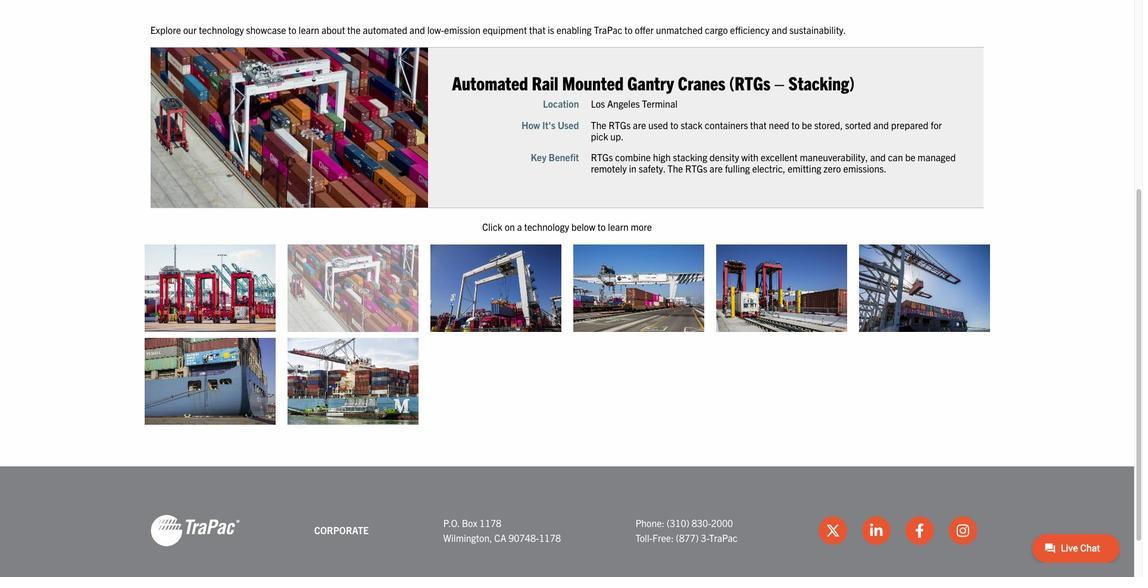 Task type: describe. For each thing, give the bounding box(es) containing it.
0 vertical spatial learn
[[299, 24, 319, 35]]

terminal
[[642, 98, 678, 110]]

rail
[[532, 71, 558, 94]]

how
[[522, 119, 540, 131]]

0 vertical spatial trapac los angeles automated stacking crane image
[[150, 48, 428, 208]]

and right efficiency
[[772, 24, 787, 35]]

2000
[[711, 517, 733, 529]]

electric,
[[752, 163, 786, 175]]

location
[[543, 98, 579, 110]]

p.o.
[[443, 517, 460, 529]]

combine
[[615, 151, 651, 163]]

remotely
[[591, 163, 627, 175]]

trapac los angeles automated radiation scanning image
[[716, 245, 847, 332]]

about
[[322, 24, 345, 35]]

stored,
[[814, 119, 843, 131]]

showcase
[[246, 24, 286, 35]]

can
[[888, 151, 903, 163]]

0 vertical spatial technology
[[199, 24, 244, 35]]

managed
[[918, 151, 956, 163]]

are inside the rtgs are used to stack containers that need to be stored, sorted and prepared for pick up.
[[633, 119, 646, 131]]

corporate image
[[150, 515, 240, 548]]

stacking)
[[788, 71, 855, 94]]

low-
[[427, 24, 444, 35]]

a
[[517, 221, 522, 233]]

it's
[[542, 119, 556, 131]]

pick
[[591, 130, 608, 142]]

phone: (310) 830-2000 toll-free: (877) 3-trapac
[[636, 517, 738, 544]]

ca
[[494, 532, 506, 544]]

cranes
[[678, 71, 726, 94]]

and inside the rtgs combine high stacking density with excellent maneuverability, and can be managed remotely in safety. the rtgs are fulling electric, emitting zero emissions.
[[870, 151, 886, 163]]

the inside the rtgs are used to stack containers that need to be stored, sorted and prepared for pick up.
[[591, 119, 606, 131]]

is
[[548, 24, 554, 35]]

(rtgs
[[729, 71, 771, 94]]

click
[[482, 221, 503, 233]]

emission
[[444, 24, 480, 35]]

90748-
[[509, 532, 539, 544]]

the
[[347, 24, 361, 35]]

footer containing p.o. box 1178
[[0, 467, 1134, 578]]

key
[[531, 151, 546, 163]]

benefit
[[549, 151, 579, 163]]

to right need
[[792, 119, 800, 131]]

trapac inside automated rail mounted gantry cranes (rtgs – stacking) main content
[[594, 24, 622, 35]]

high
[[653, 151, 671, 163]]

unmatched
[[656, 24, 703, 35]]

to right showcase
[[288, 24, 296, 35]]

830-
[[692, 517, 711, 529]]

trapac los angeles automated straddle carrier image
[[144, 245, 275, 332]]

corporate
[[314, 525, 369, 537]]

for
[[931, 119, 942, 131]]

1 vertical spatial technology
[[524, 221, 569, 233]]

wilmington,
[[443, 532, 492, 544]]

up.
[[610, 130, 624, 142]]

to right used
[[670, 119, 678, 131]]

phone:
[[636, 517, 665, 529]]

0 vertical spatial that
[[529, 24, 546, 35]]

emitting
[[788, 163, 821, 175]]

click on a technology below to learn more
[[482, 221, 652, 233]]

1 vertical spatial trapac los angeles automated stacking crane image
[[287, 245, 418, 332]]

explore
[[150, 24, 181, 35]]

sorted
[[845, 119, 871, 131]]

box
[[462, 517, 477, 529]]

enabling
[[557, 24, 592, 35]]

gantry
[[627, 71, 674, 94]]

containers
[[705, 119, 748, 131]]

mounted
[[562, 71, 624, 94]]



Task type: vqa. For each thing, say whether or not it's contained in the screenshot.
Stacking)
yes



Task type: locate. For each thing, give the bounding box(es) containing it.
in
[[629, 163, 637, 175]]

3-
[[701, 532, 709, 544]]

explore our technology showcase to learn about the automated and low-emission equipment that is enabling trapac to offer unmatched cargo efficiency and sustainability.
[[150, 24, 846, 35]]

0 horizontal spatial 1178
[[480, 517, 502, 529]]

how it's used
[[522, 119, 579, 131]]

technology right the our
[[199, 24, 244, 35]]

and
[[410, 24, 425, 35], [772, 24, 787, 35], [873, 119, 889, 131], [870, 151, 886, 163]]

free:
[[653, 532, 674, 544]]

1 horizontal spatial learn
[[608, 221, 629, 233]]

learn
[[299, 24, 319, 35], [608, 221, 629, 233]]

the inside the rtgs combine high stacking density with excellent maneuverability, and can be managed remotely in safety. the rtgs are fulling electric, emitting zero emissions.
[[668, 163, 683, 175]]

cargo
[[705, 24, 728, 35]]

0 vertical spatial trapac
[[594, 24, 622, 35]]

rtgs left density on the right top of the page
[[685, 163, 707, 175]]

(310)
[[667, 517, 690, 529]]

that left need
[[750, 119, 767, 131]]

more
[[631, 221, 652, 233]]

rtgs combine high stacking density with excellent maneuverability, and can be managed remotely in safety. the rtgs are fulling electric, emitting zero emissions.
[[591, 151, 956, 175]]

the rtgs are used to stack containers that need to be stored, sorted and prepared for pick up.
[[591, 119, 942, 142]]

offer
[[635, 24, 654, 35]]

excellent
[[761, 151, 798, 163]]

automated rail mounted gantry cranes (rtgs – stacking)
[[452, 71, 855, 94]]

be inside the rtgs combine high stacking density with excellent maneuverability, and can be managed remotely in safety. the rtgs are fulling electric, emitting zero emissions.
[[905, 151, 916, 163]]

1 vertical spatial the
[[668, 163, 683, 175]]

technology
[[199, 24, 244, 35], [524, 221, 569, 233]]

learn left the about
[[299, 24, 319, 35]]

rtgs inside the rtgs are used to stack containers that need to be stored, sorted and prepared for pick up.
[[609, 119, 631, 131]]

that inside the rtgs are used to stack containers that need to be stored, sorted and prepared for pick up.
[[750, 119, 767, 131]]

equipment
[[483, 24, 527, 35]]

our
[[183, 24, 197, 35]]

be right can
[[905, 151, 916, 163]]

that left is
[[529, 24, 546, 35]]

–
[[774, 71, 785, 94]]

1 horizontal spatial be
[[905, 151, 916, 163]]

to left offer
[[625, 24, 633, 35]]

trapac
[[594, 24, 622, 35], [709, 532, 738, 544]]

1 horizontal spatial that
[[750, 119, 767, 131]]

to right below
[[598, 221, 606, 233]]

0 horizontal spatial the
[[591, 119, 606, 131]]

with
[[741, 151, 759, 163]]

and inside the rtgs are used to stack containers that need to be stored, sorted and prepared for pick up.
[[873, 119, 889, 131]]

0 horizontal spatial trapac
[[594, 24, 622, 35]]

the down los
[[591, 119, 606, 131]]

be for managed
[[905, 151, 916, 163]]

toll-
[[636, 532, 653, 544]]

emissions.
[[843, 163, 887, 175]]

0 vertical spatial the
[[591, 119, 606, 131]]

sustainability.
[[790, 24, 846, 35]]

be left stored,
[[802, 119, 812, 131]]

and left can
[[870, 151, 886, 163]]

0 vertical spatial be
[[802, 119, 812, 131]]

are left used
[[633, 119, 646, 131]]

the
[[591, 119, 606, 131], [668, 163, 683, 175]]

trapac down 2000
[[709, 532, 738, 544]]

on
[[505, 221, 515, 233]]

be inside the rtgs are used to stack containers that need to be stored, sorted and prepared for pick up.
[[802, 119, 812, 131]]

key benefit
[[531, 151, 579, 163]]

los
[[591, 98, 605, 110]]

1 vertical spatial be
[[905, 151, 916, 163]]

1 horizontal spatial technology
[[524, 221, 569, 233]]

(877)
[[676, 532, 699, 544]]

footer
[[0, 467, 1134, 578]]

trapac inside phone: (310) 830-2000 toll-free: (877) 3-trapac
[[709, 532, 738, 544]]

and left low- at the left
[[410, 24, 425, 35]]

1 horizontal spatial trapac
[[709, 532, 738, 544]]

fulling
[[725, 163, 750, 175]]

los angeles terminal
[[591, 98, 678, 110]]

1178 up ca at the left of the page
[[480, 517, 502, 529]]

used
[[558, 119, 579, 131]]

trapac los angeles automated stacking crane image
[[150, 48, 428, 208], [287, 245, 418, 332]]

1 vertical spatial are
[[710, 163, 723, 175]]

1 horizontal spatial 1178
[[539, 532, 561, 544]]

1178
[[480, 517, 502, 529], [539, 532, 561, 544]]

1 vertical spatial that
[[750, 119, 767, 131]]

the right safety.
[[668, 163, 683, 175]]

are left fulling
[[710, 163, 723, 175]]

need
[[769, 119, 789, 131]]

0 horizontal spatial that
[[529, 24, 546, 35]]

automated rail mounted gantry cranes (rtgs – stacking) main content
[[138, 22, 1143, 431]]

maneuverability,
[[800, 151, 868, 163]]

efficiency
[[730, 24, 770, 35]]

1 vertical spatial 1178
[[539, 532, 561, 544]]

be
[[802, 119, 812, 131], [905, 151, 916, 163]]

below
[[571, 221, 596, 233]]

1 vertical spatial learn
[[608, 221, 629, 233]]

be for stored,
[[802, 119, 812, 131]]

p.o. box 1178 wilmington, ca 90748-1178
[[443, 517, 561, 544]]

technology right a
[[524, 221, 569, 233]]

are
[[633, 119, 646, 131], [710, 163, 723, 175]]

rtgs down angeles
[[609, 119, 631, 131]]

that
[[529, 24, 546, 35], [750, 119, 767, 131]]

0 horizontal spatial learn
[[299, 24, 319, 35]]

1 horizontal spatial the
[[668, 163, 683, 175]]

safety.
[[639, 163, 665, 175]]

rtgs down pick
[[591, 151, 613, 163]]

trapac right enabling
[[594, 24, 622, 35]]

automated
[[363, 24, 407, 35]]

rtgs
[[609, 119, 631, 131], [591, 151, 613, 163], [685, 163, 707, 175]]

stacking
[[673, 151, 707, 163]]

0 horizontal spatial technology
[[199, 24, 244, 35]]

0 horizontal spatial be
[[802, 119, 812, 131]]

learn left more
[[608, 221, 629, 233]]

automated
[[452, 71, 528, 94]]

used
[[648, 119, 668, 131]]

angeles
[[607, 98, 640, 110]]

0 vertical spatial are
[[633, 119, 646, 131]]

1178 right ca at the left of the page
[[539, 532, 561, 544]]

prepared
[[891, 119, 929, 131]]

are inside the rtgs combine high stacking density with excellent maneuverability, and can be managed remotely in safety. the rtgs are fulling electric, emitting zero emissions.
[[710, 163, 723, 175]]

1 horizontal spatial are
[[710, 163, 723, 175]]

to
[[288, 24, 296, 35], [625, 24, 633, 35], [670, 119, 678, 131], [792, 119, 800, 131], [598, 221, 606, 233]]

0 horizontal spatial are
[[633, 119, 646, 131]]

0 vertical spatial 1178
[[480, 517, 502, 529]]

zero
[[824, 163, 841, 175]]

and right sorted
[[873, 119, 889, 131]]

stack
[[681, 119, 703, 131]]

1 vertical spatial trapac
[[709, 532, 738, 544]]

density
[[710, 151, 739, 163]]



